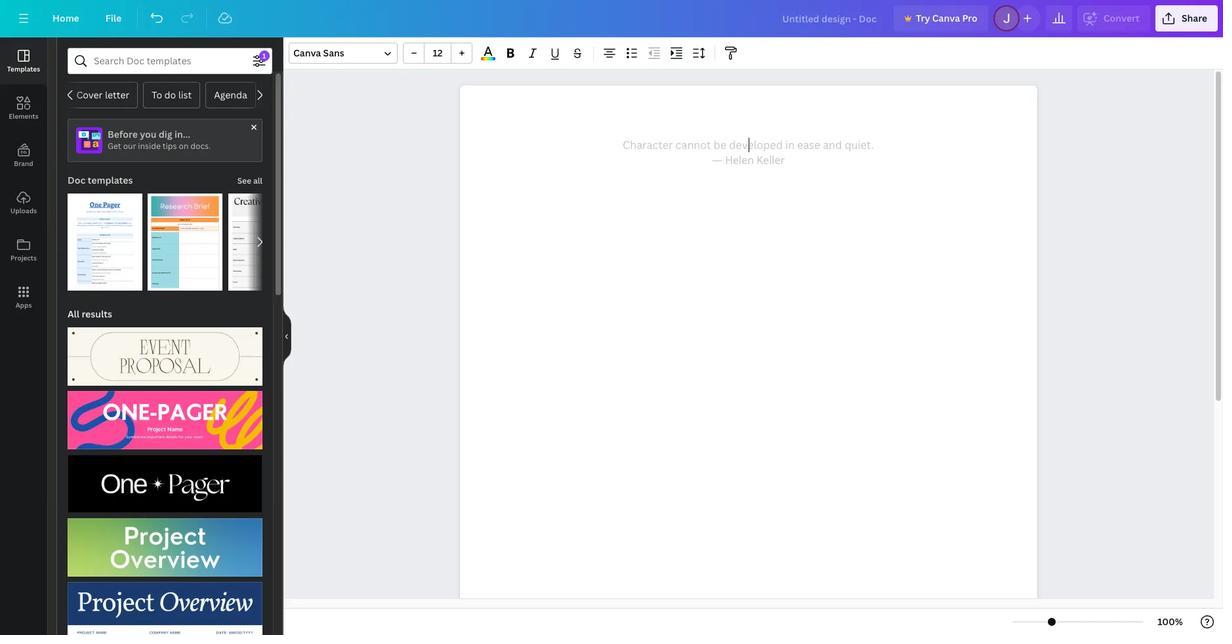 Task type: vqa. For each thing, say whether or not it's contained in the screenshot.
the bottom Canva
yes



Task type: locate. For each thing, give the bounding box(es) containing it.
0 horizontal spatial canva
[[293, 47, 321, 59]]

project overview/one-pager professional docs banner in black white sleek monochrome style image
[[68, 455, 262, 513]]

before
[[108, 128, 138, 140]]

uploads
[[10, 206, 37, 215]]

templates
[[88, 174, 133, 186]]

try canva pro
[[916, 12, 978, 24]]

canva sans button
[[289, 43, 398, 64]]

cover letter
[[76, 89, 129, 101]]

share
[[1182, 12, 1207, 24]]

results
[[82, 308, 112, 320]]

doc
[[68, 174, 85, 186]]

brand button
[[0, 132, 47, 179]]

Search Doc templates search field
[[94, 49, 246, 73]]

convert
[[1104, 12, 1140, 24]]

list
[[178, 89, 192, 101]]

one pager doc in black and white blue light blue classic professional style image
[[68, 194, 143, 291]]

event/business proposal professional docs banner in beige dark brown warm classic style image
[[68, 327, 262, 386]]

project overview/one-pager professional docs banner in blue white traditional corporate style group
[[68, 574, 262, 635]]

event/business proposal professional docs banner in beige dark brown warm classic style group
[[68, 320, 262, 386]]

elements button
[[0, 85, 47, 132]]

elements
[[9, 112, 39, 121]]

project overview docs banner in light green blue vibrant professional style group
[[68, 511, 262, 577]]

home
[[52, 12, 79, 24]]

1 vertical spatial canva
[[293, 47, 321, 59]]

project overview/one-pager professional docs banner in black white sleek monochrome style group
[[68, 447, 262, 513]]

get
[[108, 140, 121, 152]]

canva
[[932, 12, 960, 24], [293, 47, 321, 59]]

in...
[[175, 128, 190, 140]]

canva right try
[[932, 12, 960, 24]]

see all button
[[236, 167, 264, 194]]

1 horizontal spatial canva
[[932, 12, 960, 24]]

see all
[[237, 175, 262, 186]]

pro
[[962, 12, 978, 24]]

brand
[[14, 159, 33, 168]]

all
[[68, 308, 79, 320]]

you
[[140, 128, 156, 140]]

group
[[403, 43, 472, 64]]

doc templates
[[68, 174, 133, 186]]

100% button
[[1149, 612, 1192, 633]]

canva left "sans"
[[293, 47, 321, 59]]

to
[[152, 89, 162, 101]]

file
[[105, 12, 122, 24]]

agenda
[[214, 89, 247, 101]]

0 vertical spatial canva
[[932, 12, 960, 24]]

tips
[[163, 140, 177, 152]]

hide image
[[283, 305, 291, 368]]

apps button
[[0, 274, 47, 321]]

projects button
[[0, 226, 47, 274]]

research brief doc in orange teal pink soft pastels style group
[[148, 186, 223, 291]]

project overview/one-pager professional docs banner in pink dark blue yellow playful abstract style image
[[68, 391, 262, 450]]

all results
[[68, 308, 112, 320]]

None text field
[[460, 85, 1037, 635]]



Task type: describe. For each thing, give the bounding box(es) containing it.
on
[[179, 140, 189, 152]]

try
[[916, 12, 930, 24]]

projects
[[10, 253, 37, 262]]

try canva pro button
[[894, 5, 988, 31]]

creative brief doc in black and white grey editorial style group
[[228, 194, 303, 291]]

creative brief doc in black and white grey editorial style image
[[228, 194, 303, 291]]

sans
[[323, 47, 344, 59]]

letter
[[105, 89, 129, 101]]

templates button
[[0, 37, 47, 85]]

inside
[[138, 140, 161, 152]]

Design title text field
[[772, 5, 888, 31]]

share button
[[1156, 5, 1218, 31]]

file button
[[95, 5, 132, 31]]

agenda button
[[206, 82, 256, 108]]

apps
[[16, 301, 32, 310]]

see
[[237, 175, 251, 186]]

before you dig in... get our inside tips on docs.
[[108, 128, 211, 152]]

project overview/one-pager professional docs banner in pink dark blue yellow playful abstract style group
[[68, 383, 262, 450]]

templates
[[7, 64, 40, 73]]

convert button
[[1077, 5, 1150, 31]]

our
[[123, 140, 136, 152]]

docs.
[[190, 140, 211, 152]]

canva inside popup button
[[293, 47, 321, 59]]

side panel tab list
[[0, 37, 47, 321]]

main menu bar
[[0, 0, 1223, 37]]

home link
[[42, 5, 90, 31]]

project overview/one-pager professional docs banner in blue white traditional corporate style image
[[68, 582, 262, 635]]

canva sans
[[293, 47, 344, 59]]

doc templates button
[[66, 167, 134, 194]]

dig
[[159, 128, 172, 140]]

to do list
[[152, 89, 192, 101]]

research brief doc in orange teal pink soft pastels style image
[[148, 194, 223, 291]]

cover
[[76, 89, 103, 101]]

canva inside button
[[932, 12, 960, 24]]

color range image
[[481, 57, 495, 60]]

one pager doc in black and white blue light blue classic professional style group
[[68, 186, 143, 291]]

cover letter button
[[68, 82, 138, 108]]

100%
[[1158, 616, 1183, 628]]

to do list button
[[143, 82, 200, 108]]

do
[[164, 89, 176, 101]]

– – number field
[[429, 47, 447, 59]]

all
[[253, 175, 262, 186]]

project overview docs banner in light green blue vibrant professional style image
[[68, 519, 262, 577]]

uploads button
[[0, 179, 47, 226]]



